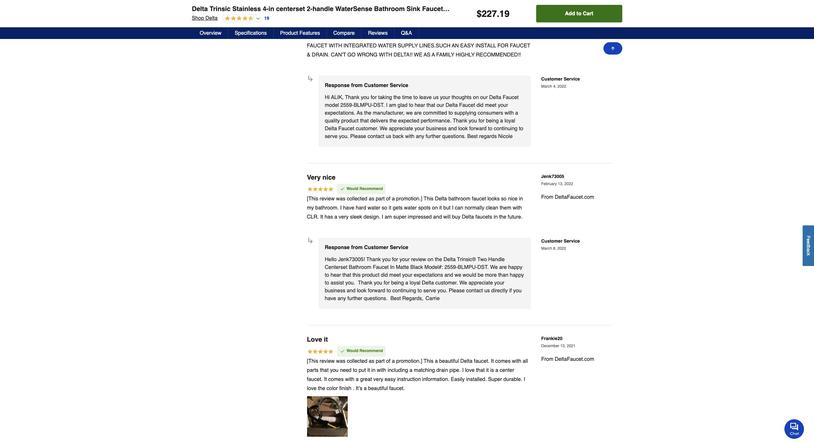 Task type: describe. For each thing, give the bounding box(es) containing it.
to inside button
[[577, 11, 582, 17]]

$
[[477, 8, 482, 19]]

of inside the [this review was collected as part of a promotion.] we received our delta trinsic two handle centerset bathroom faucet in matte black model#: 2559-blmpu-dst and i love it!! nomatter your style the faucet will enhance your vanity with a sleek style...y\the handles are perfect forwee ones to elderly...a quality faucet with integrated water supply lines.such an easy install for faucet & drain.  can't go wrong with delta!! we as a family highly recommended!!
[[386, 7, 391, 12]]

227
[[482, 8, 497, 19]]

black inside the [this review was collected as part of a promotion.] we received our delta trinsic two handle centerset bathroom faucet in matte black model#: 2559-blmpu-dst and i love it!! nomatter your style the faucet will enhance your vanity with a sleek style...y\the handles are perfect forwee ones to elderly...a quality faucet with integrated water supply lines.such an easy install for faucet & drain.  can't go wrong with delta!! we as a family highly recommended!!
[[393, 16, 406, 22]]

further inside hi alik,  thank you for taking the time to leave us your thoughts on our delta faucet model 2559-blmpu-dst.   i am glad to hear that our delta faucet did meet your expectations. as the manufacturer, we are committed to supplying consumers with a quality product that delivers the expected performance.   thank you for being a loyal delta faucet customer. we appreciate your business and look forward to continuing to serve you. please contact us back with any further questions.  best regards  nicole
[[426, 134, 441, 140]]

5 stars image for very
[[307, 187, 334, 194]]

collected for nice
[[347, 196, 368, 202]]

delta up but
[[435, 196, 447, 202]]

trinsic®
[[457, 257, 476, 263]]

0 vertical spatial nice
[[323, 174, 336, 182]]

0 horizontal spatial trinsic
[[210, 5, 231, 13]]

q&a
[[401, 30, 412, 36]]

please inside hello jenk73005!  thank you for your review on the delta trinsic® two handle centerset bathroom faucet in matte black model#: 2559-blmpu-dst. we are happy to hear that this product did meet your expectations and we would be more than happy to assist you.     thank you for being a loyal delta customer. we appreciate your business and look forward to continuing to serve you. please contact us directly if you have any further questions.     best regards,   carrie
[[449, 288, 465, 294]]

will
[[405, 25, 418, 31]]

i inside the [this review was collected as part of a promotion.] we received our delta trinsic two handle centerset bathroom faucet in matte black model#: 2559-blmpu-dst and i love it!! nomatter your style the faucet will enhance your vanity with a sleek style...y\the handles are perfect forwee ones to elderly...a quality faucet with integrated water supply lines.such an easy install for faucet & drain.  can't go wrong with delta!! we as a family highly recommended!!
[[488, 16, 490, 22]]

blmpu- inside hello jenk73005!  thank you for your review on the delta trinsic® two handle centerset bathroom faucet in matte black model#: 2559-blmpu-dst. we are happy to hear that this product did meet your expectations and we would be more than happy to assist you.     thank you for being a loyal delta customer. we appreciate your business and look forward to continuing to serve you. please contact us directly if you have any further questions.     best regards,   carrie
[[458, 265, 478, 271]]

us inside hello jenk73005!  thank you for your review on the delta trinsic® two handle centerset bathroom faucet in matte black model#: 2559-blmpu-dst. we are happy to hear that this product did meet your expectations and we would be more than happy to assist you.     thank you for being a loyal delta customer. we appreciate your business and look forward to continuing to serve you. please contact us directly if you have any further questions.     best regards,   carrie
[[485, 288, 490, 294]]

it's
[[356, 386, 363, 392]]

it inside [this review was collected as part of a promotion.] this delta bathroom faucet looks so nice in my bathroom.  i have hard water so it gets water spots on it but i can normally clean them with clr.  it has a very sleek design. i am super impressed and will buy delta faucets in the future.
[[321, 215, 323, 220]]

we inside the [this review was collected as part of a promotion.] we received our delta trinsic two handle centerset bathroom faucet in matte black model#: 2559-blmpu-dst and i love it!! nomatter your style the faucet will enhance your vanity with a sleek style...y\the handles are perfect forwee ones to elderly...a quality faucet with integrated water supply lines.such an easy install for faucet & drain.  can't go wrong with delta!! we as a family highly recommended!!
[[424, 7, 432, 12]]

matte inside hello jenk73005!  thank you for your review on the delta trinsic® two handle centerset bathroom faucet in matte black model#: 2559-blmpu-dst. we are happy to hear that this product did meet your expectations and we would be more than happy to assist you.     thank you for being a loyal delta customer. we appreciate your business and look forward to continuing to serve you. please contact us directly if you have any further questions.     best regards,   carrie
[[396, 265, 409, 271]]

business inside hello jenk73005!  thank you for your review on the delta trinsic® two handle centerset bathroom faucet in matte black model#: 2559-blmpu-dst. we are happy to hear that this product did meet your expectations and we would be more than happy to assist you.     thank you for being a loyal delta customer. we appreciate your business and look forward to continuing to serve you. please contact us directly if you have any further questions.     best regards,   carrie
[[325, 288, 346, 294]]

easily
[[451, 377, 465, 383]]

0 horizontal spatial 19
[[264, 16, 269, 21]]

2 vertical spatial our
[[437, 103, 445, 108]]

than
[[499, 273, 509, 279]]

product features
[[280, 30, 320, 36]]

it right the love
[[324, 336, 328, 344]]

4.5 stars image
[[223, 16, 254, 22]]

in inside hello jenk73005!  thank you for your review on the delta trinsic® two handle centerset bathroom faucet in matte black model#: 2559-blmpu-dst. we are happy to hear that this product did meet your expectations and we would be more than happy to assist you.     thank you for being a loyal delta customer. we appreciate your business and look forward to continuing to serve you. please contact us directly if you have any further questions.     best regards,   carrie
[[390, 265, 395, 271]]

0 vertical spatial so
[[502, 196, 507, 202]]

thank down supplying
[[453, 118, 468, 124]]

recommend for it
[[360, 349, 383, 354]]

very inside [this review was collected as part of a promotion.] this a beautiful delta faucet. it comes with all parts that you need to put it in with including a matching drain pipe. i love that it is a center faucet. it comes with a great very easy instruction information. easily installed. super durable. i love the color finish . it's a beautiful faucet.
[[374, 377, 384, 383]]

forward inside hello jenk73005!  thank you for your review on the delta trinsic® two handle centerset bathroom faucet in matte black model#: 2559-blmpu-dst. we are happy to hear that this product did meet your expectations and we would be more than happy to assist you.     thank you for being a loyal delta customer. we appreciate your business and look forward to continuing to serve you. please contact us directly if you have any further questions.     best regards,   carrie
[[368, 288, 386, 294]]

the up glad
[[394, 95, 401, 101]]

1 vertical spatial happy
[[510, 273, 524, 279]]

2022 for hello jenk73005!  thank you for your review on the delta trinsic® two handle centerset bathroom faucet in matte black model#: 2559-blmpu-dst. we are happy to hear that this product did meet your expectations and we would be more than happy to assist you.     thank you for being a loyal delta customer. we appreciate your business and look forward to continuing to serve you. please contact us directly if you have any further questions.     best regards,   carrie
[[558, 247, 567, 251]]

4,
[[554, 84, 557, 89]]

nicole
[[499, 134, 513, 140]]

i right durable.
[[524, 377, 526, 383]]

plate
[[509, 5, 525, 13]]

hear inside hello jenk73005!  thank you for your review on the delta trinsic® two handle centerset bathroom faucet in matte black model#: 2559-blmpu-dst. we are happy to hear that this product did meet your expectations and we would be more than happy to assist you.     thank you for being a loyal delta customer. we appreciate your business and look forward to continuing to serve you. please contact us directly if you have any further questions.     best regards,   carrie
[[331, 273, 341, 279]]

0 vertical spatial bathroom
[[374, 5, 405, 13]]

0 horizontal spatial so
[[382, 205, 388, 211]]

the right as
[[364, 110, 372, 116]]

are inside hi alik,  thank you for taking the time to leave us your thoughts on our delta faucet model 2559-blmpu-dst.   i am glad to hear that our delta faucet did meet your expectations. as the manufacturer, we are committed to supplying consumers with a quality product that delivers the expected performance.   thank you for being a loyal delta faucet customer. we appreciate your business and look forward to continuing to serve you. please contact us back with any further questions.  best regards  nicole
[[415, 110, 422, 116]]

as inside the [this review was collected as part of a promotion.] we received our delta trinsic two handle centerset bathroom faucet in matte black model#: 2559-blmpu-dst and i love it!! nomatter your style the faucet will enhance your vanity with a sleek style...y\the handles are perfect forwee ones to elderly...a quality faucet with integrated water supply lines.such an easy install for faucet & drain.  can't go wrong with delta!! we as a family highly recommended!!
[[369, 7, 375, 12]]

did inside hello jenk73005!  thank you for your review on the delta trinsic® two handle centerset bathroom faucet in matte black model#: 2559-blmpu-dst. we are happy to hear that this product did meet your expectations and we would be more than happy to assist you.     thank you for being a loyal delta customer. we appreciate your business and look forward to continuing to serve you. please contact us directly if you have any further questions.     best regards,   carrie
[[381, 273, 388, 279]]

recommended!!
[[476, 52, 521, 58]]

was inside the [this review was collected as part of a promotion.] we received our delta trinsic two handle centerset bathroom faucet in matte black model#: 2559-blmpu-dst and i love it!! nomatter your style the faucet will enhance your vanity with a sleek style...y\the handles are perfect forwee ones to elderly...a quality faucet with integrated water supply lines.such an easy install for faucet & drain.  can't go wrong with delta!! we as a family highly recommended!!
[[336, 7, 346, 12]]

vanity
[[462, 25, 481, 31]]

the inside hello jenk73005!  thank you for your review on the delta trinsic® two handle centerset bathroom faucet in matte black model#: 2559-blmpu-dst. we are happy to hear that this product did meet your expectations and we would be more than happy to assist you.     thank you for being a loyal delta customer. we appreciate your business and look forward to continuing to serve you. please contact us directly if you have any further questions.     best regards,   carrie
[[435, 257, 442, 263]]

on inside hello jenk73005!  thank you for your review on the delta trinsic® two handle centerset bathroom faucet in matte black model#: 2559-blmpu-dst. we are happy to hear that this product did meet your expectations and we would be more than happy to assist you.     thank you for being a loyal delta customer. we appreciate your business and look forward to continuing to serve you. please contact us directly if you have any further questions.     best regards,   carrie
[[428, 257, 434, 263]]

8,
[[554, 247, 557, 251]]

and right expectations
[[445, 273, 454, 279]]

checkmark image for love it
[[340, 349, 345, 354]]

best inside hello jenk73005!  thank you for your review on the delta trinsic® two handle centerset bathroom faucet in matte black model#: 2559-blmpu-dst. we are happy to hear that this product did meet your expectations and we would be more than happy to assist you.     thank you for being a loyal delta customer. we appreciate your business and look forward to continuing to serve you. please contact us directly if you have any further questions.     best regards,   carrie
[[391, 296, 401, 302]]

of for love it
[[386, 359, 391, 365]]

would for very nice
[[347, 187, 359, 191]]

impressed
[[408, 215, 432, 220]]

customer inside customer service march 4, 2022
[[542, 77, 563, 82]]

[this review was collected as part of a promotion.] this delta bathroom faucet looks so nice in my bathroom.  i have hard water so it gets water spots on it but i can normally clean them with clr.  it has a very sleek design. i am super impressed and will buy delta faucets in the future.
[[307, 196, 524, 220]]

2022 inside jenk73005 february 13, 2022
[[565, 182, 574, 186]]

1 horizontal spatial faucet
[[384, 25, 404, 31]]

with left all
[[513, 359, 522, 365]]

delta down expectations
[[422, 281, 434, 286]]

1 horizontal spatial comes
[[496, 359, 511, 365]]

two inside the [this review was collected as part of a promotion.] we received our delta trinsic two handle centerset bathroom faucet in matte black model#: 2559-blmpu-dst and i love it!! nomatter your style the faucet will enhance your vanity with a sleek style...y\the handles are perfect forwee ones to elderly...a quality faucet with integrated water supply lines.such an easy install for faucet & drain.  can't go wrong with delta!! we as a family highly recommended!!
[[493, 7, 503, 12]]

would recommend for it
[[347, 349, 383, 354]]

service inside customer service march 8, 2022
[[564, 239, 580, 244]]

in inside [this review was collected as part of a promotion.] this a beautiful delta faucet. it comes with all parts that you need to put it in with including a matching drain pipe. i love that it is a center faucet. it comes with a great very easy instruction information. easily installed. super durable. i love the color finish . it's a beautiful faucet.
[[372, 368, 376, 374]]

it left "gets"
[[389, 205, 392, 211]]

it right put
[[368, 368, 370, 374]]

ones
[[433, 34, 447, 40]]

thank right 'alik,'
[[345, 95, 360, 101]]

from for love it
[[542, 357, 554, 363]]

integrated
[[344, 43, 377, 49]]

with right back
[[406, 134, 415, 140]]

it left but
[[440, 205, 442, 211]]

compare
[[334, 30, 355, 36]]

collected for it
[[347, 359, 368, 365]]

to
[[449, 34, 456, 40]]

handle
[[313, 5, 334, 13]]

jenk73005
[[542, 174, 565, 179]]

thank down this
[[358, 281, 373, 286]]

1 horizontal spatial 19
[[500, 8, 510, 19]]

that inside hello jenk73005!  thank you for your review on the delta trinsic® two handle centerset bathroom faucet in matte black model#: 2559-blmpu-dst. we are happy to hear that this product did meet your expectations and we would be more than happy to assist you.     thank you for being a loyal delta customer. we appreciate your business and look forward to continuing to serve you. please contact us directly if you have any further questions.     best regards,   carrie
[[343, 273, 351, 279]]

trinsic inside the [this review was collected as part of a promotion.] we received our delta trinsic two handle centerset bathroom faucet in matte black model#: 2559-blmpu-dst and i love it!! nomatter your style the faucet will enhance your vanity with a sleek style...y\the handles are perfect forwee ones to elderly...a quality faucet with integrated water supply lines.such an easy install for faucet & drain.  can't go wrong with delta!! we as a family highly recommended!!
[[477, 7, 492, 12]]

a inside the [this review was collected as part of a promotion.] we received our delta trinsic two handle centerset bathroom faucet in matte black model#: 2559-blmpu-dst and i love it!! nomatter your style the faucet will enhance your vanity with a sleek style...y\the handles are perfect forwee ones to elderly...a quality faucet with integrated water supply lines.such an easy install for faucet & drain.  can't go wrong with delta!! we as a family highly recommended!!
[[392, 7, 395, 12]]

reviews button
[[362, 27, 395, 39]]

1 vertical spatial us
[[386, 134, 392, 140]]

[this inside the [this review was collected as part of a promotion.] we received our delta trinsic two handle centerset bathroom faucet in matte black model#: 2559-blmpu-dst and i love it!! nomatter your style the faucet will enhance your vanity with a sleek style...y\the handles are perfect forwee ones to elderly...a quality faucet with integrated water supply lines.such an easy install for faucet & drain.  can't go wrong with delta!! we as a family highly recommended!!
[[307, 7, 319, 12]]

love it
[[307, 336, 328, 344]]

my
[[307, 205, 314, 211]]

delivers
[[371, 118, 388, 124]]

we down would
[[460, 281, 468, 286]]

dst
[[464, 16, 475, 22]]

handle inside hello jenk73005!  thank you for your review on the delta trinsic® two handle centerset bathroom faucet in matte black model#: 2559-blmpu-dst. we are happy to hear that this product did meet your expectations and we would be more than happy to assist you.     thank you for being a loyal delta customer. we appreciate your business and look forward to continuing to serve you. please contact us directly if you have any further questions.     best regards,   carrie
[[489, 257, 505, 263]]

best inside hi alik,  thank you for taking the time to leave us your thoughts on our delta faucet model 2559-blmpu-dst.   i am glad to hear that our delta faucet did meet your expectations. as the manufacturer, we are committed to supplying consumers with a quality product that delivers the expected performance.   thank you for being a loyal delta faucet customer. we appreciate your business and look forward to continuing to serve you. please contact us back with any further questions.  best regards  nicole
[[468, 134, 478, 140]]

of for very nice
[[386, 196, 391, 202]]

time
[[403, 95, 412, 101]]

with up easy
[[377, 368, 387, 374]]

1 horizontal spatial beautiful
[[440, 359, 459, 365]]

q&a button
[[395, 27, 419, 39]]

are inside hello jenk73005!  thank you for your review on the delta trinsic® two handle centerset bathroom faucet in matte black model#: 2559-blmpu-dst. we are happy to hear that this product did meet your expectations and we would be more than happy to assist you.     thank you for being a loyal delta customer. we appreciate your business and look forward to continuing to serve you. please contact us directly if you have any further questions.     best regards,   carrie
[[500, 265, 507, 271]]

delta up consumers
[[490, 95, 502, 101]]

from for jenk73005!
[[351, 245, 363, 251]]

2022 for hi alik,  thank you for taking the time to leave us your thoughts on our delta faucet model 2559-blmpu-dst.   i am glad to hear that our delta faucet did meet your expectations. as the manufacturer, we are committed to supplying consumers with a quality product that delivers the expected performance.   thank you for being a loyal delta faucet customer. we appreciate your business and look forward to continuing to serve you. please contact us back with any further questions.  best regards  nicole
[[558, 84, 567, 89]]

in up future. on the right
[[519, 196, 524, 202]]

2 horizontal spatial our
[[481, 95, 488, 101]]

installed.
[[467, 377, 487, 383]]

the down manufacturer,
[[390, 118, 397, 124]]

assist
[[331, 281, 344, 286]]

[this for very nice
[[307, 196, 319, 202]]

arrow right image
[[308, 77, 314, 83]]

customer up taking
[[364, 83, 389, 89]]

blmpu- inside the [this review was collected as part of a promotion.] we received our delta trinsic two handle centerset bathroom faucet in matte black model#: 2559-blmpu-dst and i love it!! nomatter your style the faucet will enhance your vanity with a sleek style...y\the handles are perfect forwee ones to elderly...a quality faucet with integrated water supply lines.such an easy install for faucet & drain.  can't go wrong with delta!! we as a family highly recommended!!
[[445, 16, 464, 22]]

review for with
[[320, 359, 335, 365]]

2-
[[307, 5, 313, 13]]

appreciate inside hi alik,  thank you for taking the time to leave us your thoughts on our delta faucet model 2559-blmpu-dst.   i am glad to hear that our delta faucet did meet your expectations. as the manufacturer, we are committed to supplying consumers with a quality product that delivers the expected performance.   thank you for being a loyal delta faucet customer. we appreciate your business and look forward to continuing to serve you. please contact us back with any further questions.  best regards  nicole
[[389, 126, 414, 132]]

centerset inside hello jenk73005!  thank you for your review on the delta trinsic® two handle centerset bathroom faucet in matte black model#: 2559-blmpu-dst. we are happy to hear that this product did meet your expectations and we would be more than happy to assist you.     thank you for being a loyal delta customer. we appreciate your business and look forward to continuing to serve you. please contact us directly if you have any further questions.     best regards,   carrie
[[325, 265, 348, 271]]

dst. inside hello jenk73005!  thank you for your review on the delta trinsic® two handle centerset bathroom faucet in matte black model#: 2559-blmpu-dst. we are happy to hear that this product did meet your expectations and we would be more than happy to assist you.     thank you for being a loyal delta customer. we appreciate your business and look forward to continuing to serve you. please contact us directly if you have any further questions.     best regards,   carrie
[[478, 265, 489, 271]]

it!!
[[506, 16, 514, 22]]

being inside hello jenk73005!  thank you for your review on the delta trinsic® two handle centerset bathroom faucet in matte black model#: 2559-blmpu-dst. we are happy to hear that this product did meet your expectations and we would be more than happy to assist you.     thank you for being a loyal delta customer. we appreciate your business and look forward to continuing to serve you. please contact us directly if you have any further questions.     best regards,   carrie
[[392, 281, 404, 286]]

deltafaucet.com for very nice
[[555, 195, 595, 200]]

checkmark image for very nice
[[340, 187, 345, 192]]

sleek
[[350, 215, 362, 220]]

0 horizontal spatial a
[[432, 52, 435, 58]]

march for hello jenk73005!  thank you for your review on the delta trinsic® two handle centerset bathroom faucet in matte black model#: 2559-blmpu-dst. we are happy to hear that this product did meet your expectations and we would be more than happy to assist you.     thank you for being a loyal delta customer. we appreciate your business and look forward to continuing to serve you. please contact us directly if you have any further questions.     best regards,   carrie
[[542, 247, 553, 251]]

0 vertical spatial with
[[482, 25, 495, 31]]

0 horizontal spatial faucet
[[307, 43, 328, 49]]

jenk73005 february 13, 2022
[[542, 174, 574, 186]]

2 horizontal spatial faucet
[[510, 43, 531, 49]]

product features button
[[274, 27, 327, 39]]

faucet
[[472, 196, 486, 202]]

meet inside hello jenk73005!  thank you for your review on the delta trinsic® two handle centerset bathroom faucet in matte black model#: 2559-blmpu-dst. we are happy to hear that this product did meet your expectations and we would be more than happy to assist you.     thank you for being a loyal delta customer. we appreciate your business and look forward to continuing to serve you. please contact us directly if you have any further questions.     best regards,   carrie
[[390, 273, 401, 279]]

durable.
[[504, 377, 523, 383]]

we inside hello jenk73005!  thank you for your review on the delta trinsic® two handle centerset bathroom faucet in matte black model#: 2559-blmpu-dst. we are happy to hear that this product did meet your expectations and we would be more than happy to assist you.     thank you for being a loyal delta customer. we appreciate your business and look forward to continuing to serve you. please contact us directly if you have any further questions.     best regards,   carrie
[[455, 273, 462, 279]]

perfect
[[383, 34, 407, 40]]

on inside [this review was collected as part of a promotion.] this delta bathroom faucet looks so nice in my bathroom.  i have hard water so it gets water spots on it but i can normally clean them with clr.  it has a very sleek design. i am super impressed and will buy delta faucets in the future.
[[432, 205, 438, 211]]

response for alik,
[[325, 83, 350, 89]]

shop
[[192, 15, 204, 21]]

lines.such
[[420, 43, 451, 49]]

look inside hi alik,  thank you for taking the time to leave us your thoughts on our delta faucet model 2559-blmpu-dst.   i am glad to hear that our delta faucet did meet your expectations. as the manufacturer, we are committed to supplying consumers with a quality product that delivers the expected performance.   thank you for being a loyal delta faucet customer. we appreciate your business and look forward to continuing to serve you. please contact us back with any further questions.  best regards  nicole
[[459, 126, 468, 132]]

have inside hello jenk73005!  thank you for your review on the delta trinsic® two handle centerset bathroom faucet in matte black model#: 2559-blmpu-dst. we are happy to hear that this product did meet your expectations and we would be more than happy to assist you.     thank you for being a loyal delta customer. we appreciate your business and look forward to continuing to serve you. please contact us directly if you have any further questions.     best regards,   carrie
[[325, 296, 336, 302]]

go
[[348, 52, 356, 58]]

customer up jenk73005!
[[364, 245, 389, 251]]

are
[[371, 34, 381, 40]]

easy
[[385, 377, 396, 383]]

0 vertical spatial happy
[[509, 265, 523, 271]]

have inside [this review was collected as part of a promotion.] this delta bathroom faucet looks so nice in my bathroom.  i have hard water so it gets water spots on it but i can normally clean them with clr.  it has a very sleek design. i am super impressed and will buy delta faucets in the future.
[[343, 205, 355, 211]]

hard
[[356, 205, 367, 211]]

on inside hi alik,  thank you for taking the time to leave us your thoughts on our delta faucet model 2559-blmpu-dst.   i am glad to hear that our delta faucet did meet your expectations. as the manufacturer, we are committed to supplying consumers with a quality product that delivers the expected performance.   thank you for being a loyal delta faucet customer. we appreciate your business and look forward to continuing to serve you. please contact us back with any further questions.  best regards  nicole
[[473, 95, 479, 101]]

delta!!
[[394, 52, 413, 58]]

thoughts
[[452, 95, 472, 101]]

delta down thoughts
[[446, 103, 458, 108]]

bathroom.
[[316, 205, 339, 211]]

2 vertical spatial faucet.
[[390, 386, 405, 392]]

be
[[478, 273, 484, 279]]

$ 227 . 19
[[477, 8, 510, 19]]

them
[[500, 205, 512, 211]]

2 e from the top
[[807, 241, 812, 244]]

d
[[807, 244, 812, 246]]

jenk73005!
[[338, 257, 365, 263]]

parts
[[307, 368, 319, 374]]

1 vertical spatial comes
[[329, 377, 344, 383]]

looks
[[488, 196, 500, 202]]

&
[[307, 52, 311, 58]]

1 horizontal spatial love
[[465, 368, 475, 374]]

we
[[414, 52, 423, 58]]

13, for very nice
[[558, 182, 564, 186]]

model#:
[[407, 16, 430, 22]]

that right parts
[[320, 368, 329, 374]]

love
[[491, 16, 505, 22]]

customer. inside hello jenk73005!  thank you for your review on the delta trinsic® two handle centerset bathroom faucet in matte black model#: 2559-blmpu-dst. we are happy to hear that this product did meet your expectations and we would be more than happy to assist you.     thank you for being a loyal delta customer. we appreciate your business and look forward to continuing to serve you. please contact us directly if you have any further questions.     best regards,   carrie
[[436, 281, 458, 286]]

style...y\the
[[307, 34, 343, 40]]

2 horizontal spatial faucet.
[[474, 359, 490, 365]]

and down this
[[347, 288, 356, 294]]

response from customer service for jenk73005!
[[325, 245, 409, 251]]

two inside hello jenk73005!  thank you for your review on the delta trinsic® two handle centerset bathroom faucet in matte black model#: 2559-blmpu-dst. we are happy to hear that this product did meet your expectations and we would be more than happy to assist you.     thank you for being a loyal delta customer. we appreciate your business and look forward to continuing to serve you. please contact us directly if you have any further questions.     best regards,   carrie
[[478, 257, 487, 263]]

2021
[[567, 344, 576, 349]]

super
[[394, 215, 407, 220]]

handles
[[345, 34, 369, 40]]

1 horizontal spatial us
[[434, 95, 439, 101]]

i right pipe.
[[463, 368, 464, 374]]

drain.
[[312, 52, 330, 58]]

as for it
[[369, 359, 375, 365]]

i right but
[[452, 205, 454, 211]]

expectations.
[[325, 110, 356, 116]]

a inside button
[[807, 249, 812, 251]]

0 vertical spatial .
[[497, 8, 500, 19]]

regards
[[480, 134, 497, 140]]

product
[[280, 30, 298, 36]]

in left centerset
[[269, 5, 275, 13]]

cart
[[583, 11, 594, 17]]

https://photos us.bazaarvoice.com/photo/2/cghvdg86zgvsdgfmyxvjzxq/58ee084b fc37 528a 9869 50c07b422d92 image
[[307, 397, 348, 437]]

in down clean
[[494, 215, 498, 220]]

dst. inside hi alik,  thank you for taking the time to leave us your thoughts on our delta faucet model 2559-blmpu-dst.   i am glad to hear that our delta faucet did meet your expectations. as the manufacturer, we are committed to supplying consumers with a quality product that delivers the expected performance.   thank you for being a loyal delta faucet customer. we appreciate your business and look forward to continuing to serve you. please contact us back with any further questions.  best regards  nicole
[[374, 103, 385, 108]]

1 vertical spatial beautiful
[[368, 386, 388, 392]]

with left the drain
[[445, 5, 458, 13]]

love
[[307, 336, 322, 344]]

1 vertical spatial with
[[329, 43, 342, 49]]

we inside hi alik,  thank you for taking the time to leave us your thoughts on our delta faucet model 2559-blmpu-dst.   i am glad to hear that our delta faucet did meet your expectations. as the manufacturer, we are committed to supplying consumers with a quality product that delivers the expected performance.   thank you for being a loyal delta faucet customer. we appreciate your business and look forward to continuing to serve you. please contact us back with any further questions.  best regards  nicole
[[406, 110, 413, 116]]

very inside [this review was collected as part of a promotion.] this delta bathroom faucet looks so nice in my bathroom.  i have hard water so it gets water spots on it but i can normally clean them with clr.  it has a very sleek design. i am super impressed and will buy delta faucets in the future.
[[339, 215, 349, 220]]

hello
[[325, 257, 337, 263]]

reviews
[[368, 30, 388, 36]]

black inside hello jenk73005!  thank you for your review on the delta trinsic® two handle centerset bathroom faucet in matte black model#: 2559-blmpu-dst. we are happy to hear that this product did meet your expectations and we would be more than happy to assist you.     thank you for being a loyal delta customer. we appreciate your business and look forward to continuing to serve you. please contact us directly if you have any further questions.     best regards,   carrie
[[411, 265, 423, 271]]

nice inside [this review was collected as part of a promotion.] this delta bathroom faucet looks so nice in my bathroom.  i have hard water so it gets water spots on it but i can normally clean them with clr.  it has a very sleek design. i am super impressed and will buy delta faucets in the future.
[[508, 196, 518, 202]]

you. inside hello jenk73005!  thank you for your review on the delta trinsic® two handle centerset bathroom faucet in matte black model#: 2559-blmpu-dst. we are happy to hear that this product did meet your expectations and we would be more than happy to assist you.     thank you for being a loyal delta customer. we appreciate your business and look forward to continuing to serve you. please contact us directly if you have any further questions.     best regards,   carrie
[[438, 288, 448, 294]]

information.
[[423, 377, 450, 383]]

am inside hi alik,  thank you for taking the time to leave us your thoughts on our delta faucet model 2559-blmpu-dst.   i am glad to hear that our delta faucet did meet your expectations. as the manufacturer, we are committed to supplying consumers with a quality product that delivers the expected performance.   thank you for being a loyal delta faucet customer. we appreciate your business and look forward to continuing to serve you. please contact us back with any further questions.  best regards  nicole
[[389, 103, 397, 108]]

sink
[[407, 5, 421, 13]]

this for nice
[[424, 196, 434, 202]]

is
[[491, 368, 494, 374]]

please inside hi alik,  thank you for taking the time to leave us your thoughts on our delta faucet model 2559-blmpu-dst.   i am glad to hear that our delta faucet did meet your expectations. as the manufacturer, we are committed to supplying consumers with a quality product that delivers the expected performance.   thank you for being a loyal delta faucet customer. we appreciate your business and look forward to continuing to serve you. please contact us back with any further questions.  best regards  nicole
[[351, 134, 366, 140]]

supplying
[[455, 110, 477, 116]]

delta inside the [this review was collected as part of a promotion.] we received our delta trinsic two handle centerset bathroom faucet in matte black model#: 2559-blmpu-dst and i love it!! nomatter your style the faucet will enhance your vanity with a sleek style...y\the handles are perfect forwee ones to elderly...a quality faucet with integrated water supply lines.such an easy install for faucet & drain.  can't go wrong with delta!! we as a family highly recommended!!
[[463, 7, 475, 12]]



Task type: locate. For each thing, give the bounding box(es) containing it.
very
[[307, 174, 321, 182]]

with down and
[[482, 25, 495, 31]]

water
[[378, 43, 397, 49]]

was for very nice
[[336, 196, 346, 202]]

service inside customer service march 4, 2022
[[564, 77, 580, 82]]

serve inside hi alik,  thank you for taking the time to leave us your thoughts on our delta faucet model 2559-blmpu-dst.   i am glad to hear that our delta faucet did meet your expectations. as the manufacturer, we are committed to supplying consumers with a quality product that delivers the expected performance.   thank you for being a loyal delta faucet customer. we appreciate your business and look forward to continuing to serve you. please contact us back with any further questions.  best regards  nicole
[[325, 134, 338, 140]]

was
[[336, 7, 346, 12], [336, 196, 346, 202], [336, 359, 346, 365]]

on right spots
[[432, 205, 438, 211]]

continuing inside hi alik,  thank you for taking the time to leave us your thoughts on our delta faucet model 2559-blmpu-dst.   i am glad to hear that our delta faucet did meet your expectations. as the manufacturer, we are committed to supplying consumers with a quality product that delivers the expected performance.   thank you for being a loyal delta faucet customer. we appreciate your business and look forward to continuing to serve you. please contact us back with any further questions.  best regards  nicole
[[494, 126, 518, 132]]

blmpu- up as
[[354, 103, 374, 108]]

collected inside [this review was collected as part of a promotion.] this delta bathroom faucet looks so nice in my bathroom.  i have hard water so it gets water spots on it but i can normally clean them with clr.  it has a very sleek design. i am super impressed and will buy delta faucets in the future.
[[347, 196, 368, 202]]

blmpu- inside hi alik,  thank you for taking the time to leave us your thoughts on our delta faucet model 2559-blmpu-dst.   i am glad to hear that our delta faucet did meet your expectations. as the manufacturer, we are committed to supplying consumers with a quality product that delivers the expected performance.   thank you for being a loyal delta faucet customer. we appreciate your business and look forward to continuing to serve you. please contact us back with any further questions.  best regards  nicole
[[354, 103, 374, 108]]

with inside [this review was collected as part of a promotion.] this delta bathroom faucet looks so nice in my bathroom.  i have hard water so it gets water spots on it but i can normally clean them with clr.  it has a very sleek design. i am super impressed and will buy delta faucets in the future.
[[513, 205, 522, 211]]

e
[[807, 239, 812, 241], [807, 241, 812, 244]]

will
[[444, 215, 451, 220]]

3 of from the top
[[386, 359, 391, 365]]

it left the is
[[487, 368, 489, 374]]

1 of from the top
[[386, 7, 391, 12]]

1 horizontal spatial continuing
[[494, 126, 518, 132]]

review inside [this review was collected as part of a promotion.] this delta bathroom faucet looks so nice in my bathroom.  i have hard water so it gets water spots on it but i can normally clean them with clr.  it has a very sleek design. i am super impressed and will buy delta faucets in the future.
[[320, 196, 335, 202]]

1 was from the top
[[336, 7, 346, 12]]

1 vertical spatial from deltafaucet.com
[[542, 195, 595, 200]]

0 horizontal spatial serve
[[325, 134, 338, 140]]

1 vertical spatial we
[[455, 273, 462, 279]]

bathroom up the
[[374, 5, 405, 13]]

0 vertical spatial a
[[497, 25, 500, 31]]

delta
[[192, 5, 208, 13], [463, 7, 475, 12], [206, 15, 218, 21], [490, 95, 502, 101], [446, 103, 458, 108], [325, 126, 337, 132], [435, 196, 447, 202], [462, 215, 474, 220], [444, 257, 456, 263], [422, 281, 434, 286], [461, 359, 473, 365]]

1 vertical spatial nice
[[508, 196, 518, 202]]

0 vertical spatial blmpu-
[[445, 16, 464, 22]]

handle inside the [this review was collected as part of a promotion.] we received our delta trinsic two handle centerset bathroom faucet in matte black model#: 2559-blmpu-dst and i love it!! nomatter your style the faucet will enhance your vanity with a sleek style...y\the handles are perfect forwee ones to elderly...a quality faucet with integrated water supply lines.such an easy install for faucet & drain.  can't go wrong with delta!! we as a family highly recommended!!
[[504, 7, 521, 12]]

very nice
[[307, 174, 336, 182]]

2 deltafaucet.com from the top
[[555, 195, 595, 200]]

1 horizontal spatial serve
[[424, 288, 437, 294]]

promotion.] up including
[[397, 359, 423, 365]]

i right bathroom.
[[340, 205, 342, 211]]

2 response from the top
[[325, 245, 350, 251]]

as up great
[[369, 359, 375, 365]]

serve inside hello jenk73005!  thank you for your review on the delta trinsic® two handle centerset bathroom faucet in matte black model#: 2559-blmpu-dst. we are happy to hear that this product did meet your expectations and we would be more than happy to assist you.     thank you for being a loyal delta customer. we appreciate your business and look forward to continuing to serve you. please contact us directly if you have any further questions.     best regards,   carrie
[[424, 288, 437, 294]]

service
[[564, 77, 580, 82], [390, 83, 409, 89], [564, 239, 580, 244], [390, 245, 409, 251]]

faucet
[[384, 25, 404, 31], [307, 43, 328, 49], [510, 43, 531, 49]]

you. up "carrie"
[[438, 288, 448, 294]]

any
[[416, 134, 425, 140], [338, 296, 346, 302]]

2 collected from the top
[[347, 196, 368, 202]]

hello jenk73005!  thank you for your review on the delta trinsic® two handle centerset bathroom faucet in matte black model#: 2559-blmpu-dst. we are happy to hear that this product did meet your expectations and we would be more than happy to assist you.     thank you for being a loyal delta customer. we appreciate your business and look forward to continuing to serve you. please contact us directly if you have any further questions.     best regards,   carrie
[[325, 257, 524, 302]]

did right this
[[381, 273, 388, 279]]

f e e d b a c k button
[[803, 226, 815, 266]]

and left will
[[434, 215, 442, 220]]

1 part from the top
[[376, 7, 385, 12]]

deltafaucet.com for love it
[[555, 357, 595, 363]]

water up design.
[[368, 205, 381, 211]]

2559- up 'expectations.'
[[341, 103, 354, 108]]

forward inside hi alik,  thank you for taking the time to leave us your thoughts on our delta faucet model 2559-blmpu-dst.   i am glad to hear that our delta faucet did meet your expectations. as the manufacturer, we are committed to supplying consumers with a quality product that delivers the expected performance.   thank you for being a loyal delta faucet customer. we appreciate your business and look forward to continuing to serve you. please contact us back with any further questions.  best regards  nicole
[[470, 126, 487, 132]]

1 vertical spatial love
[[307, 386, 317, 392]]

1 vertical spatial loyal
[[410, 281, 421, 286]]

march inside customer service march 4, 2022
[[542, 84, 553, 89]]

matte inside the [this review was collected as part of a promotion.] we received our delta trinsic two handle centerset bathroom faucet in matte black model#: 2559-blmpu-dst and i love it!! nomatter your style the faucet will enhance your vanity with a sleek style...y\the handles are perfect forwee ones to elderly...a quality faucet with integrated water supply lines.such an easy install for faucet & drain.  can't go wrong with delta!! we as a family highly recommended!!
[[378, 16, 391, 22]]

1 horizontal spatial it
[[324, 377, 327, 383]]

quality
[[325, 118, 340, 124]]

from deltafaucet.com for very nice
[[542, 195, 595, 200]]

1 vertical spatial would recommend
[[347, 349, 383, 354]]

arrow up image
[[611, 46, 616, 51]]

on up model#:
[[428, 257, 434, 263]]

handle up more
[[489, 257, 505, 263]]

0 horizontal spatial 2559-
[[341, 103, 354, 108]]

i right design.
[[382, 215, 384, 220]]

review for sleek
[[320, 196, 335, 202]]

with right consumers
[[505, 110, 514, 116]]

product inside hi alik,  thank you for taking the time to leave us your thoughts on our delta faucet model 2559-blmpu-dst.   i am glad to hear that our delta faucet did meet your expectations. as the manufacturer, we are committed to supplying consumers with a quality product that delivers the expected performance.   thank you for being a loyal delta faucet customer. we appreciate your business and look forward to continuing to serve you. please contact us back with any further questions.  best regards  nicole
[[342, 118, 359, 124]]

forward
[[470, 126, 487, 132], [368, 288, 386, 294]]

. left it!!
[[497, 8, 500, 19]]

collected
[[347, 7, 368, 12], [347, 196, 368, 202], [347, 359, 368, 365]]

2 horizontal spatial 2559-
[[445, 265, 458, 271]]

look down this
[[357, 288, 367, 294]]

1 horizontal spatial business
[[427, 126, 447, 132]]

if
[[510, 288, 512, 294]]

review inside the [this review was collected as part of a promotion.] we received our delta trinsic two handle centerset bathroom faucet in matte black model#: 2559-blmpu-dst and i love it!! nomatter your style the faucet will enhance your vanity with a sleek style...y\the handles are perfect forwee ones to elderly...a quality faucet with integrated water supply lines.such an easy install for faucet & drain.  can't go wrong with delta!! we as a family highly recommended!!
[[320, 7, 335, 12]]

2 vertical spatial was
[[336, 359, 346, 365]]

1 e from the top
[[807, 239, 812, 241]]

2 water from the left
[[404, 205, 417, 211]]

contact inside hi alik,  thank you for taking the time to leave us your thoughts on our delta faucet model 2559-blmpu-dst.   i am glad to hear that our delta faucet did meet your expectations. as the manufacturer, we are committed to supplying consumers with a quality product that delivers the expected performance.   thank you for being a loyal delta faucet customer. we appreciate your business and look forward to continuing to serve you. please contact us back with any further questions.  best regards  nicole
[[368, 134, 385, 140]]

watersense
[[336, 5, 373, 13]]

0 horizontal spatial water
[[368, 205, 381, 211]]

would recommend
[[347, 187, 383, 191], [347, 349, 383, 354]]

1 promotion.] from the top
[[397, 7, 423, 12]]

2 would from the top
[[347, 349, 359, 354]]

1 vertical spatial checkmark image
[[340, 349, 345, 354]]

1 as from the top
[[369, 7, 375, 12]]

0 horizontal spatial look
[[357, 288, 367, 294]]

thank right jenk73005!
[[367, 257, 381, 263]]

3 from deltafaucet.com from the top
[[542, 357, 595, 363]]

so left "gets"
[[382, 205, 388, 211]]

part inside the [this review was collected as part of a promotion.] we received our delta trinsic two handle centerset bathroom faucet in matte black model#: 2559-blmpu-dst and i love it!! nomatter your style the faucet will enhance your vanity with a sleek style...y\the handles are perfect forwee ones to elderly...a quality faucet with integrated water supply lines.such an easy install for faucet & drain.  can't go wrong with delta!! we as a family highly recommended!!
[[376, 7, 385, 12]]

0 horizontal spatial us
[[386, 134, 392, 140]]

am up manufacturer,
[[389, 103, 397, 108]]

was for love it
[[336, 359, 346, 365]]

drain
[[437, 368, 448, 374]]

beautiful down great
[[368, 386, 388, 392]]

1 horizontal spatial any
[[416, 134, 425, 140]]

2 was from the top
[[336, 196, 346, 202]]

2 march from the top
[[542, 247, 553, 251]]

a
[[392, 7, 395, 12], [516, 110, 519, 116], [501, 118, 504, 124], [392, 196, 395, 202], [335, 215, 338, 220], [807, 249, 812, 251], [406, 281, 409, 286], [392, 359, 395, 365], [435, 359, 438, 365], [410, 368, 413, 374], [496, 368, 499, 374], [356, 377, 359, 383], [364, 386, 367, 392]]

with up future. on the right
[[513, 205, 522, 211]]

in inside the [this review was collected as part of a promotion.] we received our delta trinsic two handle centerset bathroom faucet in matte black model#: 2559-blmpu-dst and i love it!! nomatter your style the faucet will enhance your vanity with a sleek style...y\the handles are perfect forwee ones to elderly...a quality faucet with integrated water supply lines.such an easy install for faucet & drain.  can't go wrong with delta!! we as a family highly recommended!!
[[373, 16, 377, 22]]

our right received
[[454, 7, 462, 12]]

1 vertical spatial am
[[385, 215, 392, 220]]

2 your from the left
[[446, 25, 461, 31]]

1 vertical spatial centerset
[[325, 265, 348, 271]]

1 water from the left
[[368, 205, 381, 211]]

delta down quality
[[325, 126, 337, 132]]

customer inside customer service march 8, 2022
[[542, 239, 563, 244]]

please down would
[[449, 288, 465, 294]]

2 vertical spatial it
[[324, 377, 327, 383]]

2 vertical spatial bathroom
[[349, 265, 372, 271]]

loyal up nicole
[[505, 118, 516, 124]]

december
[[542, 344, 560, 349]]

serve up "carrie"
[[424, 288, 437, 294]]

and inside hi alik,  thank you for taking the time to leave us your thoughts on our delta faucet model 2559-blmpu-dst.   i am glad to hear that our delta faucet did meet your expectations. as the manufacturer, we are committed to supplying consumers with a quality product that delivers the expected performance.   thank you for being a loyal delta faucet customer. we appreciate your business and look forward to continuing to serve you. please contact us back with any further questions.  best regards  nicole
[[449, 126, 457, 132]]

future.
[[508, 215, 523, 220]]

1 vertical spatial [this
[[307, 196, 319, 202]]

that up the committed
[[427, 103, 436, 108]]

march inside customer service march 8, 2022
[[542, 247, 553, 251]]

appreciate down be
[[469, 281, 493, 286]]

1 [this from the top
[[307, 7, 319, 12]]

1 horizontal spatial hear
[[415, 103, 426, 108]]

it
[[321, 215, 323, 220], [491, 359, 494, 365], [324, 377, 327, 383]]

black
[[393, 16, 406, 22], [411, 265, 423, 271]]

with down 'need' in the left bottom of the page
[[345, 377, 355, 383]]

water right "gets"
[[404, 205, 417, 211]]

business
[[427, 126, 447, 132], [325, 288, 346, 294]]

i inside hi alik,  thank you for taking the time to leave us your thoughts on our delta faucet model 2559-blmpu-dst.   i am glad to hear that our delta faucet did meet your expectations. as the manufacturer, we are committed to supplying consumers with a quality product that delivers the expected performance.   thank you for being a loyal delta faucet customer. we appreciate your business and look forward to continuing to serve you. please contact us back with any further questions.  best regards  nicole
[[386, 103, 388, 108]]

stainless
[[233, 5, 261, 13]]

response from customer service for alik,
[[325, 83, 409, 89]]

3 [this from the top
[[307, 359, 319, 365]]

delta right shop
[[206, 15, 218, 21]]

2 vertical spatial blmpu-
[[458, 265, 478, 271]]

the inside [this review was collected as part of a promotion.] this a beautiful delta faucet. it comes with all parts that you need to put it in with including a matching drain pipe. i love that it is a center faucet. it comes with a great very easy instruction information. easily installed. super durable. i love the color finish . it's a beautiful faucet.
[[318, 386, 325, 392]]

promotion.] inside [this review was collected as part of a promotion.] this delta bathroom faucet looks so nice in my bathroom.  i have hard water so it gets water spots on it but i can normally clean them with clr.  it has a very sleek design. i am super impressed and will buy delta faucets in the future.
[[397, 196, 423, 202]]

meet inside hi alik,  thank you for taking the time to leave us your thoughts on our delta faucet model 2559-blmpu-dst.   i am glad to hear that our delta faucet did meet your expectations. as the manufacturer, we are committed to supplying consumers with a quality product that delivers the expected performance.   thank you for being a loyal delta faucet customer. we appreciate your business and look forward to continuing to serve you. please contact us back with any further questions.  best regards  nicole
[[485, 103, 497, 108]]

1 from from the top
[[542, 5, 554, 11]]

5 stars image for love
[[307, 349, 334, 356]]

5 stars image down very nice
[[307, 187, 334, 194]]

2 5 stars image from the top
[[307, 349, 334, 356]]

this inside [this review was collected as part of a promotion.] this delta bathroom faucet looks so nice in my bathroom.  i have hard water so it gets water spots on it but i can normally clean them with clr.  it has a very sleek design. i am super impressed and will buy delta faucets in the future.
[[424, 196, 434, 202]]

2559- inside the [this review was collected as part of a promotion.] we received our delta trinsic two handle centerset bathroom faucet in matte black model#: 2559-blmpu-dst and i love it!! nomatter your style the faucet will enhance your vanity with a sleek style...y\the handles are perfect forwee ones to elderly...a quality faucet with integrated water supply lines.such an easy install for faucet & drain.  can't go wrong with delta!! we as a family highly recommended!!
[[431, 16, 445, 22]]

2559- inside hello jenk73005!  thank you for your review on the delta trinsic® two handle centerset bathroom faucet in matte black model#: 2559-blmpu-dst. we are happy to hear that this product did meet your expectations and we would be more than happy to assist you.     thank you for being a loyal delta customer. we appreciate your business and look forward to continuing to serve you. please contact us directly if you have any further questions.     best regards,   carrie
[[445, 265, 458, 271]]

leave
[[420, 95, 432, 101]]

2 vertical spatial with
[[379, 52, 393, 58]]

beautiful up pipe.
[[440, 359, 459, 365]]

all
[[523, 359, 528, 365]]

1 deltafaucet.com from the top
[[555, 5, 595, 11]]

3 as from the top
[[369, 359, 375, 365]]

customer. down expectations
[[436, 281, 458, 286]]

did inside hi alik,  thank you for taking the time to leave us your thoughts on our delta faucet model 2559-blmpu-dst.   i am glad to hear that our delta faucet did meet your expectations. as the manufacturer, we are committed to supplying consumers with a quality product that delivers the expected performance.   thank you for being a loyal delta faucet customer. we appreciate your business and look forward to continuing to serve you. please contact us back with any further questions.  best regards  nicole
[[477, 103, 484, 108]]

from deltafaucet.com for love it
[[542, 357, 595, 363]]

the left color
[[318, 386, 325, 392]]

from for alik,
[[351, 83, 363, 89]]

faucet up perfect
[[384, 25, 404, 31]]

2 vertical spatial 2022
[[558, 247, 567, 251]]

delta left trinsic® in the right bottom of the page
[[444, 257, 456, 263]]

to inside [this review was collected as part of a promotion.] this a beautiful delta faucet. it comes with all parts that you need to put it in with including a matching drain pipe. i love that it is a center faucet. it comes with a great very easy instruction information. easily installed. super durable. i love the color finish . it's a beautiful faucet.
[[353, 368, 358, 374]]

our inside the [this review was collected as part of a promotion.] we received our delta trinsic two handle centerset bathroom faucet in matte black model#: 2559-blmpu-dst and i love it!! nomatter your style the faucet will enhance your vanity with a sleek style...y\the handles are perfect forwee ones to elderly...a quality faucet with integrated water supply lines.such an easy install for faucet & drain.  can't go wrong with delta!! we as a family highly recommended!!
[[454, 7, 462, 12]]

1 horizontal spatial forward
[[470, 126, 487, 132]]

0 horizontal spatial contact
[[368, 134, 385, 140]]

add to cart
[[566, 11, 594, 17]]

2022 right "4,"
[[558, 84, 567, 89]]

the down them
[[500, 215, 507, 220]]

further inside hello jenk73005!  thank you for your review on the delta trinsic® two handle centerset bathroom faucet in matte black model#: 2559-blmpu-dst. we are happy to hear that this product did meet your expectations and we would be more than happy to assist you.     thank you for being a loyal delta customer. we appreciate your business and look forward to continuing to serve you. please contact us directly if you have any further questions.     best regards,   carrie
[[348, 296, 363, 302]]

would recommend for nice
[[347, 187, 383, 191]]

spots
[[419, 205, 431, 211]]

1 vertical spatial forward
[[368, 288, 386, 294]]

f
[[807, 236, 812, 239]]

dst. up be
[[478, 265, 489, 271]]

2559- inside hi alik,  thank you for taking the time to leave us your thoughts on our delta faucet model 2559-blmpu-dst.   i am glad to hear that our delta faucet did meet your expectations. as the manufacturer, we are committed to supplying consumers with a quality product that delivers the expected performance.   thank you for being a loyal delta faucet customer. we appreciate your business and look forward to continuing to serve you. please contact us back with any further questions.  best regards  nicole
[[341, 103, 354, 108]]

you. inside hi alik,  thank you for taking the time to leave us your thoughts on our delta faucet model 2559-blmpu-dst.   i am glad to hear that our delta faucet did meet your expectations. as the manufacturer, we are committed to supplying consumers with a quality product that delivers the expected performance.   thank you for being a loyal delta faucet customer. we appreciate your business and look forward to continuing to serve you. please contact us back with any further questions.  best regards  nicole
[[339, 134, 349, 140]]

1 vertical spatial 2559-
[[341, 103, 354, 108]]

collected inside the [this review was collected as part of a promotion.] we received our delta trinsic two handle centerset bathroom faucet in matte black model#: 2559-blmpu-dst and i love it!! nomatter your style the faucet will enhance your vanity with a sleek style...y\the handles are perfect forwee ones to elderly...a quality faucet with integrated water supply lines.such an easy install for faucet & drain.  can't go wrong with delta!! we as a family highly recommended!!
[[347, 7, 368, 12]]

chat invite button image
[[785, 420, 805, 439]]

0 vertical spatial [this
[[307, 7, 319, 12]]

promotion.] up model#:
[[397, 7, 423, 12]]

promotion.] for nice
[[397, 196, 423, 202]]

1 recommend from the top
[[360, 187, 383, 191]]

from for very nice
[[542, 195, 554, 200]]

instruction
[[397, 377, 421, 383]]

2 from from the top
[[542, 195, 554, 200]]

0 vertical spatial it
[[321, 215, 323, 220]]

business down the assist
[[325, 288, 346, 294]]

would up 'need' in the left bottom of the page
[[347, 349, 359, 354]]

bathroom up compare
[[331, 16, 354, 22]]

continuing down expectations
[[393, 288, 417, 294]]

alik,
[[331, 95, 344, 101]]

0 vertical spatial contact
[[368, 134, 385, 140]]

loyal down expectations
[[410, 281, 421, 286]]

sleek
[[501, 25, 518, 31]]

product inside hello jenk73005!  thank you for your review on the delta trinsic® two handle centerset bathroom faucet in matte black model#: 2559-blmpu-dst. we are happy to hear that this product did meet your expectations and we would be more than happy to assist you.     thank you for being a loyal delta customer. we appreciate your business and look forward to continuing to serve you. please contact us directly if you have any further questions.     best regards,   carrie
[[362, 273, 380, 279]]

committed
[[423, 110, 447, 116]]

recommend
[[360, 187, 383, 191], [360, 349, 383, 354]]

2 checkmark image from the top
[[340, 349, 345, 354]]

2 [this from the top
[[307, 196, 319, 202]]

1 your from the left
[[337, 25, 352, 31]]

enhance
[[419, 25, 444, 31]]

promotion.] inside the [this review was collected as part of a promotion.] we received our delta trinsic two handle centerset bathroom faucet in matte black model#: 2559-blmpu-dst and i love it!! nomatter your style the faucet will enhance your vanity with a sleek style...y\the handles are perfect forwee ones to elderly...a quality faucet with integrated water supply lines.such an easy install for faucet & drain.  can't go wrong with delta!! we as a family highly recommended!!
[[397, 7, 423, 12]]

. left it's
[[353, 386, 355, 392]]

13, left '2021'
[[561, 344, 566, 349]]

0 horizontal spatial two
[[478, 257, 487, 263]]

performance.
[[421, 118, 452, 124]]

2 promotion.] from the top
[[397, 196, 423, 202]]

this for it
[[424, 359, 434, 365]]

any inside hi alik,  thank you for taking the time to leave us your thoughts on our delta faucet model 2559-blmpu-dst.   i am glad to hear that our delta faucet did meet your expectations. as the manufacturer, we are committed to supplying consumers with a quality product that delivers the expected performance.   thank you for being a loyal delta faucet customer. we appreciate your business and look forward to continuing to serve you. please contact us back with any further questions.  best regards  nicole
[[416, 134, 425, 140]]

5 stars image
[[307, 187, 334, 194], [307, 349, 334, 356]]

2 horizontal spatial us
[[485, 288, 490, 294]]

2 response from customer service from the top
[[325, 245, 409, 251]]

directly
[[492, 288, 508, 294]]

very
[[339, 215, 349, 220], [374, 377, 384, 383]]

0 vertical spatial love
[[465, 368, 475, 374]]

response from customer service up taking
[[325, 83, 409, 89]]

2022 inside customer service march 4, 2022
[[558, 84, 567, 89]]

1 vertical spatial it
[[491, 359, 494, 365]]

[this up nomatter
[[307, 7, 319, 12]]

1 vertical spatial any
[[338, 296, 346, 302]]

you
[[361, 95, 370, 101], [469, 118, 477, 124], [383, 257, 391, 263], [374, 281, 383, 286], [514, 288, 522, 294], [330, 368, 339, 374]]

delta inside [this review was collected as part of a promotion.] this a beautiful delta faucet. it comes with all parts that you need to put it in with including a matching drain pipe. i love that it is a center faucet. it comes with a great very easy instruction information. easily installed. super durable. i love the color finish . it's a beautiful faucet.
[[461, 359, 473, 365]]

2 as from the top
[[369, 196, 375, 202]]

1 vertical spatial promotion.]
[[397, 196, 423, 202]]

1 horizontal spatial appreciate
[[469, 281, 493, 286]]

the inside [this review was collected as part of a promotion.] this delta bathroom faucet looks so nice in my bathroom.  i have hard water so it gets water spots on it but i can normally clean them with clr.  it has a very sleek design. i am super impressed and will buy delta faucets in the future.
[[500, 215, 507, 220]]

water
[[368, 205, 381, 211], [404, 205, 417, 211]]

very left sleek
[[339, 215, 349, 220]]

review inside [this review was collected as part of a promotion.] this a beautiful delta faucet. it comes with all parts that you need to put it in with including a matching drain pipe. i love that it is a center faucet. it comes with a great very easy instruction information. easily installed. super durable. i love the color finish . it's a beautiful faucet.
[[320, 359, 335, 365]]

2 of from the top
[[386, 196, 391, 202]]

review down love it
[[320, 359, 335, 365]]

taking
[[379, 95, 392, 101]]

1 horizontal spatial are
[[500, 265, 507, 271]]

the
[[372, 25, 382, 31]]

0 vertical spatial continuing
[[494, 126, 518, 132]]

0 horizontal spatial in
[[373, 16, 377, 22]]

our up consumers
[[481, 95, 488, 101]]

buy
[[452, 215, 461, 220]]

pipe.
[[450, 368, 461, 374]]

with up can't
[[329, 43, 342, 49]]

this
[[424, 196, 434, 202], [424, 359, 434, 365]]

bathroom inside hello jenk73005!  thank you for your review on the delta trinsic® two handle centerset bathroom faucet in matte black model#: 2559-blmpu-dst. we are happy to hear that this product did meet your expectations and we would be more than happy to assist you.     thank you for being a loyal delta customer. we appreciate your business and look forward to continuing to serve you. please contact us directly if you have any further questions.     best regards,   carrie
[[349, 265, 372, 271]]

customer.
[[356, 126, 379, 132], [436, 281, 458, 286]]

it
[[389, 205, 392, 211], [440, 205, 442, 211], [324, 336, 328, 344], [368, 368, 370, 374], [487, 368, 489, 374]]

1 vertical spatial 2022
[[565, 182, 574, 186]]

0 vertical spatial of
[[386, 7, 391, 12]]

1 checkmark image from the top
[[340, 187, 345, 192]]

3 was from the top
[[336, 359, 346, 365]]

0 horizontal spatial being
[[392, 281, 404, 286]]

business inside hi alik,  thank you for taking the time to leave us your thoughts on our delta faucet model 2559-blmpu-dst.   i am glad to hear that our delta faucet did meet your expectations. as the manufacturer, we are committed to supplying consumers with a quality product that delivers the expected performance.   thank you for being a loyal delta faucet customer. we appreciate your business and look forward to continuing to serve you. please contact us back with any further questions.  best regards  nicole
[[427, 126, 447, 132]]

2 recommend from the top
[[360, 349, 383, 354]]

1 would from the top
[[347, 187, 359, 191]]

promotion.] for it
[[397, 359, 423, 365]]

with
[[445, 5, 458, 13], [505, 110, 514, 116], [406, 134, 415, 140], [513, 205, 522, 211], [513, 359, 522, 365], [377, 368, 387, 374], [345, 377, 355, 383]]

1 this from the top
[[424, 196, 434, 202]]

and inside [this review was collected as part of a promotion.] this delta bathroom faucet looks so nice in my bathroom.  i have hard water so it gets water spots on it but i can normally clean them with clr.  it has a very sleek design. i am super impressed and will buy delta faucets in the future.
[[434, 215, 442, 220]]

trinsic up and
[[477, 7, 492, 12]]

1 horizontal spatial did
[[477, 103, 484, 108]]

1 vertical spatial handle
[[489, 257, 505, 263]]

0 vertical spatial 5 stars image
[[307, 187, 334, 194]]

you. down quality
[[339, 134, 349, 140]]

0 vertical spatial dst.
[[374, 103, 385, 108]]

delta down normally
[[462, 215, 474, 220]]

[this for love it
[[307, 359, 319, 365]]

as
[[357, 110, 363, 116]]

1 vertical spatial customer.
[[436, 281, 458, 286]]

was inside [this review was collected as part of a promotion.] this delta bathroom faucet looks so nice in my bathroom.  i have hard water so it gets water spots on it but i can normally clean them with clr.  it has a very sleek design. i am super impressed and will buy delta faucets in the future.
[[336, 196, 346, 202]]

this inside [this review was collected as part of a promotion.] this a beautiful delta faucet. it comes with all parts that you need to put it in with including a matching drain pipe. i love that it is a center faucet. it comes with a great very easy instruction information. easily installed. super durable. i love the color finish . it's a beautiful faucet.
[[424, 359, 434, 365]]

faucet. down easy
[[390, 386, 405, 392]]

0 vertical spatial 2559-
[[431, 16, 445, 22]]

march for hi alik,  thank you for taking the time to leave us your thoughts on our delta faucet model 2559-blmpu-dst.   i am glad to hear that our delta faucet did meet your expectations. as the manufacturer, we are committed to supplying consumers with a quality product that delivers the expected performance.   thank you for being a loyal delta faucet customer. we appreciate your business and look forward to continuing to serve you. please contact us back with any further questions.  best regards  nicole
[[542, 84, 553, 89]]

promotion.] inside [this review was collected as part of a promotion.] this a beautiful delta faucet. it comes with all parts that you need to put it in with including a matching drain pipe. i love that it is a center faucet. it comes with a great very easy instruction information. easily installed. super durable. i love the color finish . it's a beautiful faucet.
[[397, 359, 423, 365]]

contact inside hello jenk73005!  thank you for your review on the delta trinsic® two handle centerset bathroom faucet in matte black model#: 2559-blmpu-dst. we are happy to hear that this product did meet your expectations and we would be more than happy to assist you.     thank you for being a loyal delta customer. we appreciate your business and look forward to continuing to serve you. please contact us directly if you have any further questions.     best regards,   carrie
[[467, 288, 483, 294]]

0 vertical spatial customer.
[[356, 126, 379, 132]]

a
[[497, 25, 500, 31], [432, 52, 435, 58]]

0 horizontal spatial further
[[348, 296, 363, 302]]

on right thoughts
[[473, 95, 479, 101]]

0 vertical spatial collected
[[347, 7, 368, 12]]

comes up center
[[496, 359, 511, 365]]

happy right than
[[510, 273, 524, 279]]

i down taking
[[386, 103, 388, 108]]

1 vertical spatial business
[[325, 288, 346, 294]]

color
[[327, 386, 338, 392]]

am inside [this review was collected as part of a promotion.] this delta bathroom faucet looks so nice in my bathroom.  i have hard water so it gets water spots on it but i can normally clean them with clr.  it has a very sleek design. i am super impressed and will buy delta faucets in the future.
[[385, 215, 392, 220]]

2022 right 8,
[[558, 247, 567, 251]]

blmpu- down received
[[445, 16, 464, 22]]

1 from deltafaucet.com from the top
[[542, 5, 595, 11]]

response
[[325, 83, 350, 89], [325, 245, 350, 251]]

a right as
[[432, 52, 435, 58]]

need
[[340, 368, 352, 374]]

customer. inside hi alik,  thank you for taking the time to leave us your thoughts on our delta faucet model 2559-blmpu-dst.   i am glad to hear that our delta faucet did meet your expectations. as the manufacturer, we are committed to supplying consumers with a quality product that delivers the expected performance.   thank you for being a loyal delta faucet customer. we appreciate your business and look forward to continuing to serve you. please contact us back with any further questions.  best regards  nicole
[[356, 126, 379, 132]]

0 vertical spatial serve
[[325, 134, 338, 140]]

b
[[807, 246, 812, 249]]

part for love it
[[376, 359, 385, 365]]

0 vertical spatial us
[[434, 95, 439, 101]]

nomatter
[[307, 25, 336, 31]]

1 vertical spatial black
[[411, 265, 423, 271]]

a inside hello jenk73005!  thank you for your review on the delta trinsic® two handle centerset bathroom faucet in matte black model#: 2559-blmpu-dst. we are happy to hear that this product did meet your expectations and we would be more than happy to assist you.     thank you for being a loyal delta customer. we appreciate your business and look forward to continuing to serve you. please contact us directly if you have any further questions.     best regards,   carrie
[[406, 281, 409, 286]]

appreciate inside hello jenk73005!  thank you for your review on the delta trinsic® two handle centerset bathroom faucet in matte black model#: 2559-blmpu-dst. we are happy to hear that this product did meet your expectations and we would be more than happy to assist you.     thank you for being a loyal delta customer. we appreciate your business and look forward to continuing to serve you. please contact us directly if you have any further questions.     best regards,   carrie
[[469, 281, 493, 286]]

part for very nice
[[376, 196, 385, 202]]

center
[[500, 368, 515, 374]]

0 vertical spatial best
[[468, 134, 478, 140]]

13, down jenk73005
[[558, 182, 564, 186]]

centerset inside the [this review was collected as part of a promotion.] we received our delta trinsic two handle centerset bathroom faucet in matte black model#: 2559-blmpu-dst and i love it!! nomatter your style the faucet will enhance your vanity with a sleek style...y\the handles are perfect forwee ones to elderly...a quality faucet with integrated water supply lines.such an easy install for faucet & drain.  can't go wrong with delta!! we as a family highly recommended!!
[[307, 16, 330, 22]]

delta up shop
[[192, 5, 208, 13]]

13, for love it
[[561, 344, 566, 349]]

checkmark image
[[340, 187, 345, 192], [340, 349, 345, 354]]

review inside hello jenk73005!  thank you for your review on the delta trinsic® two handle centerset bathroom faucet in matte black model#: 2559-blmpu-dst. we are happy to hear that this product did meet your expectations and we would be more than happy to assist you.     thank you for being a loyal delta customer. we appreciate your business and look forward to continuing to serve you. please contact us directly if you have any further questions.     best regards,   carrie
[[412, 257, 427, 263]]

nice
[[323, 174, 336, 182], [508, 196, 518, 202]]

overview
[[200, 30, 222, 36]]

and up questions.
[[449, 126, 457, 132]]

contact
[[368, 134, 385, 140], [467, 288, 483, 294]]

2022 right february
[[565, 182, 574, 186]]

1 would recommend from the top
[[347, 187, 383, 191]]

0 vertical spatial as
[[369, 7, 375, 12]]

1 collected from the top
[[347, 7, 368, 12]]

1 from from the top
[[351, 83, 363, 89]]

shop delta
[[192, 15, 218, 21]]

dst. down taking
[[374, 103, 385, 108]]

any inside hello jenk73005!  thank you for your review on the delta trinsic® two handle centerset bathroom faucet in matte black model#: 2559-blmpu-dst. we are happy to hear that this product did meet your expectations and we would be more than happy to assist you.     thank you for being a loyal delta customer. we appreciate your business and look forward to continuing to serve you. please contact us directly if you have any further questions.     best regards,   carrie
[[338, 296, 346, 302]]

0 vertical spatial you.
[[339, 134, 349, 140]]

3 collected from the top
[[347, 359, 368, 365]]

manufacturer,
[[373, 110, 405, 116]]

1 vertical spatial was
[[336, 196, 346, 202]]

look inside hello jenk73005!  thank you for your review on the delta trinsic® two handle centerset bathroom faucet in matte black model#: 2559-blmpu-dst. we are happy to hear that this product did meet your expectations and we would be more than happy to assist you.     thank you for being a loyal delta customer. we appreciate your business and look forward to continuing to serve you. please contact us directly if you have any further questions.     best regards,   carrie
[[357, 288, 367, 294]]

0 vertical spatial part
[[376, 7, 385, 12]]

as up the
[[369, 7, 375, 12]]

k
[[807, 254, 812, 256]]

love down parts
[[307, 386, 317, 392]]

5 stars image down love it
[[307, 349, 334, 356]]

1 response from the top
[[325, 83, 350, 89]]

black up expectations
[[411, 265, 423, 271]]

3 from from the top
[[542, 357, 554, 363]]

so up them
[[502, 196, 507, 202]]

it left has
[[321, 215, 323, 220]]

1 vertical spatial two
[[478, 257, 487, 263]]

faucet inside the [this review was collected as part of a promotion.] we received our delta trinsic two handle centerset bathroom faucet in matte black model#: 2559-blmpu-dst and i love it!! nomatter your style the faucet will enhance your vanity with a sleek style...y\the handles are perfect forwee ones to elderly...a quality faucet with integrated water supply lines.such an easy install for faucet & drain.  can't go wrong with delta!! we as a family highly recommended!!
[[355, 16, 371, 22]]

2 vertical spatial from
[[542, 357, 554, 363]]

2 from from the top
[[351, 245, 363, 251]]

compare button
[[327, 27, 362, 39]]

from
[[542, 5, 554, 11], [542, 195, 554, 200], [542, 357, 554, 363]]

bathroom
[[374, 5, 405, 13], [331, 16, 354, 22], [349, 265, 372, 271]]

put
[[359, 368, 366, 374]]

questions.
[[443, 134, 466, 140]]

can
[[455, 205, 464, 211]]

1 vertical spatial in
[[390, 265, 395, 271]]

1 march from the top
[[542, 84, 553, 89]]

that down as
[[360, 118, 369, 124]]

as inside [this review was collected as part of a promotion.] this a beautiful delta faucet. it comes with all parts that you need to put it in with including a matching drain pipe. i love that it is a center faucet. it comes with a great very easy instruction information. easily installed. super durable. i love the color finish . it's a beautiful faucet.
[[369, 359, 375, 365]]

and up and
[[479, 5, 490, 13]]

as for nice
[[369, 196, 375, 202]]

0 vertical spatial 13,
[[558, 182, 564, 186]]

recommend for nice
[[360, 187, 383, 191]]

as inside [this review was collected as part of a promotion.] this delta bathroom faucet looks so nice in my bathroom.  i have hard water so it gets water spots on it but i can normally clean them with clr.  it has a very sleek design. i am super impressed and will buy delta faucets in the future.
[[369, 196, 375, 202]]

design.
[[364, 215, 381, 220]]

1 horizontal spatial meet
[[485, 103, 497, 108]]

0 vertical spatial am
[[389, 103, 397, 108]]

continuing inside hello jenk73005!  thank you for your review on the delta trinsic® two handle centerset bathroom faucet in matte black model#: 2559-blmpu-dst. we are happy to hear that this product did meet your expectations and we would be more than happy to assist you.     thank you for being a loyal delta customer. we appreciate your business and look forward to continuing to serve you. please contact us directly if you have any further questions.     best regards,   carrie
[[393, 288, 417, 294]]

0 horizontal spatial love
[[307, 386, 317, 392]]

0 horizontal spatial continuing
[[393, 288, 417, 294]]

1 vertical spatial part
[[376, 196, 385, 202]]

e up d
[[807, 239, 812, 241]]

2 vertical spatial [this
[[307, 359, 319, 365]]

1 vertical spatial as
[[369, 196, 375, 202]]

this
[[353, 273, 361, 279]]

response for jenk73005!
[[325, 245, 350, 251]]

please down as
[[351, 134, 366, 140]]

you inside [this review was collected as part of a promotion.] this a beautiful delta faucet. it comes with all parts that you need to put it in with including a matching drain pipe. i love that it is a center faucet. it comes with a great very easy instruction information. easily installed. super durable. i love the color finish . it's a beautiful faucet.
[[330, 368, 339, 374]]

arrow right image
[[308, 239, 314, 245]]

13, inside jenk73005 february 13, 2022
[[558, 182, 564, 186]]

1 horizontal spatial two
[[493, 7, 503, 12]]

faucet.
[[474, 359, 490, 365], [307, 377, 323, 383], [390, 386, 405, 392]]

0 horizontal spatial appreciate
[[389, 126, 414, 132]]

collected inside [this review was collected as part of a promotion.] this a beautiful delta faucet. it comes with all parts that you need to put it in with including a matching drain pipe. i love that it is a center faucet. it comes with a great very easy instruction information. easily installed. super durable. i love the color finish . it's a beautiful faucet.
[[347, 359, 368, 365]]

0 vertical spatial faucet.
[[474, 359, 490, 365]]

review for style...y\the
[[320, 7, 335, 12]]

have up sleek
[[343, 205, 355, 211]]

that up installed.
[[476, 368, 485, 374]]

loyal inside hello jenk73005!  thank you for your review on the delta trinsic® two handle centerset bathroom faucet in matte black model#: 2559-blmpu-dst. we are happy to hear that this product did meet your expectations and we would be more than happy to assist you.     thank you for being a loyal delta customer. we appreciate your business and look forward to continuing to serve you. please contact us directly if you have any further questions.     best regards,   carrie
[[410, 281, 421, 286]]

1 vertical spatial from
[[542, 195, 554, 200]]

from left add
[[542, 5, 554, 11]]

bathroom inside the [this review was collected as part of a promotion.] we received our delta trinsic two handle centerset bathroom faucet in matte black model#: 2559-blmpu-dst and i love it!! nomatter your style the faucet will enhance your vanity with a sleek style...y\the handles are perfect forwee ones to elderly...a quality faucet with integrated water supply lines.such an easy install for faucet & drain.  can't go wrong with delta!! we as a family highly recommended!!
[[331, 16, 354, 22]]

further down performance.
[[426, 134, 441, 140]]

1 response from customer service from the top
[[325, 83, 409, 89]]

are up than
[[500, 265, 507, 271]]

0 vertical spatial would
[[347, 187, 359, 191]]

2 would recommend from the top
[[347, 349, 383, 354]]

would for love it
[[347, 349, 359, 354]]

1 horizontal spatial our
[[454, 7, 462, 12]]

consumers
[[478, 110, 504, 116]]

0 horizontal spatial dst.
[[374, 103, 385, 108]]

expectations
[[414, 273, 443, 279]]

. inside [this review was collected as part of a promotion.] this a beautiful delta faucet. it comes with all parts that you need to put it in with including a matching drain pipe. i love that it is a center faucet. it comes with a great very easy instruction information. easily installed. super durable. i love the color finish . it's a beautiful faucet.
[[353, 386, 355, 392]]

0 horizontal spatial our
[[437, 103, 445, 108]]

part inside [this review was collected as part of a promotion.] this a beautiful delta faucet. it comes with all parts that you need to put it in with including a matching drain pipe. i love that it is a center faucet. it comes with a great very easy instruction information. easily installed. super durable. i love the color finish . it's a beautiful faucet.
[[376, 359, 385, 365]]

frankie20 december 13, 2021
[[542, 336, 576, 349]]

customer
[[542, 77, 563, 82], [364, 83, 389, 89], [542, 239, 563, 244], [364, 245, 389, 251]]

review up model#:
[[412, 257, 427, 263]]

0 vertical spatial matte
[[378, 16, 391, 22]]

clean
[[486, 205, 499, 211]]

1 vertical spatial faucet.
[[307, 377, 323, 383]]

[this inside [this review was collected as part of a promotion.] this delta bathroom faucet looks so nice in my bathroom.  i have hard water so it gets water spots on it but i can normally clean them with clr.  it has a very sleek design. i am super impressed and will buy delta faucets in the future.
[[307, 196, 319, 202]]

1 5 stars image from the top
[[307, 187, 334, 194]]

0 vertical spatial hear
[[415, 103, 426, 108]]

a down love
[[497, 25, 500, 31]]

[this review was collected as part of a promotion.] we received our delta trinsic two handle centerset bathroom faucet in matte black model#: 2559-blmpu-dst and i love it!! nomatter your style the faucet will enhance your vanity with a sleek style...y\the handles are perfect forwee ones to elderly...a quality faucet with integrated water supply lines.such an easy install for faucet & drain.  can't go wrong with delta!! we as a family highly recommended!!
[[307, 7, 531, 58]]

13,
[[558, 182, 564, 186], [561, 344, 566, 349]]

great
[[360, 377, 372, 383]]

3 part from the top
[[376, 359, 385, 365]]

we up more
[[491, 265, 498, 271]]

hi alik,  thank you for taking the time to leave us your thoughts on our delta faucet model 2559-blmpu-dst.   i am glad to hear that our delta faucet did meet your expectations. as the manufacturer, we are committed to supplying consumers with a quality product that delivers the expected performance.   thank you for being a loyal delta faucet customer. we appreciate your business and look forward to continuing to serve you. please contact us back with any further questions.  best regards  nicole
[[325, 95, 524, 140]]

1 vertical spatial this
[[424, 359, 434, 365]]

2 this from the top
[[424, 359, 434, 365]]

3 deltafaucet.com from the top
[[555, 357, 595, 363]]

3 promotion.] from the top
[[397, 359, 423, 365]]

2 part from the top
[[376, 196, 385, 202]]

2 from deltafaucet.com from the top
[[542, 195, 595, 200]]

1 horizontal spatial customer.
[[436, 281, 458, 286]]

including
[[388, 368, 408, 374]]

loyal inside hi alik,  thank you for taking the time to leave us your thoughts on our delta faucet model 2559-blmpu-dst.   i am glad to hear that our delta faucet did meet your expectations. as the manufacturer, we are committed to supplying consumers with a quality product that delivers the expected performance.   thank you for being a loyal delta faucet customer. we appreciate your business and look forward to continuing to serve you. please contact us back with any further questions.  best regards  nicole
[[505, 118, 516, 124]]

black up will
[[393, 16, 406, 22]]

customer up 8,
[[542, 239, 563, 244]]

1 vertical spatial further
[[348, 296, 363, 302]]

2022 inside customer service march 8, 2022
[[558, 247, 567, 251]]

hear inside hi alik,  thank you for taking the time to leave us your thoughts on our delta faucet model 2559-blmpu-dst.   i am glad to hear that our delta faucet did meet your expectations. as the manufacturer, we are committed to supplying consumers with a quality product that delivers the expected performance.   thank you for being a loyal delta faucet customer. we appreciate your business and look forward to continuing to serve you. please contact us back with any further questions.  best regards  nicole
[[415, 103, 426, 108]]

1 vertical spatial have
[[325, 296, 336, 302]]



Task type: vqa. For each thing, say whether or not it's contained in the screenshot.
5th 4.5 out of 5 stars element from the right
no



